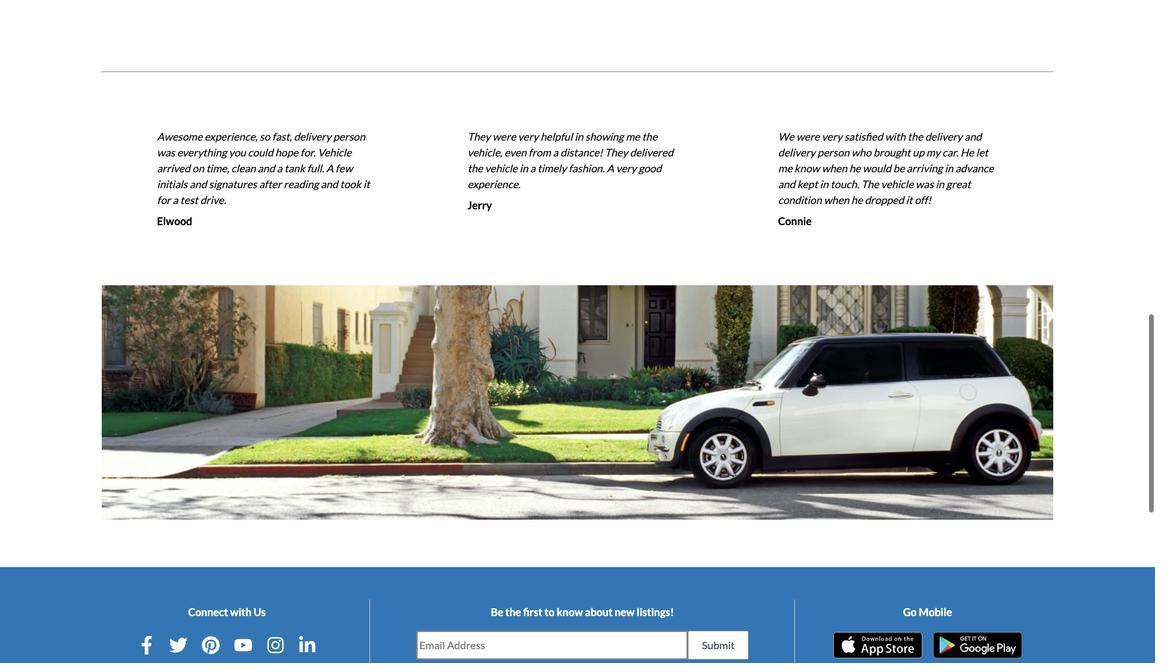 Task type: vqa. For each thing, say whether or not it's contained in the screenshot.
$497/mo.*
no



Task type: describe. For each thing, give the bounding box(es) containing it.
with inside the we were very satisfied with the delivery and delivery person who brought up my car. he let me know when he would be arriving in advance and kept in touch. the vehicle was in great condition when he dropped it off!
[[886, 130, 906, 143]]

clean
[[231, 162, 256, 174]]

go mobile
[[904, 606, 953, 619]]

car.
[[943, 146, 959, 159]]

download on the app store image
[[834, 633, 923, 659]]

a for few
[[326, 162, 334, 174]]

experience.
[[468, 178, 521, 190]]

advance
[[956, 162, 994, 174]]

and down on
[[190, 178, 207, 190]]

were for vehicle,
[[493, 130, 516, 143]]

drive.
[[200, 194, 226, 206]]

mobile
[[919, 606, 953, 619]]

fashion.
[[569, 162, 605, 174]]

my
[[927, 146, 941, 159]]

1 vertical spatial know
[[557, 606, 583, 619]]

person inside the we were very satisfied with the delivery and delivery person who brought up my car. he let me know when he would be arriving in advance and kept in touch. the vehicle was in great condition when he dropped it off!
[[818, 146, 850, 159]]

off!
[[915, 194, 932, 206]]

vehicle inside they were very helpful in showing me the vehicle, even from a distance! they delivered the vehicle in a timely fashion. a very good experience.
[[485, 162, 518, 174]]

1 horizontal spatial very
[[616, 162, 637, 174]]

in up distance!
[[575, 130, 584, 143]]

arriving
[[907, 162, 943, 174]]

up
[[913, 146, 925, 159]]

it inside awesome experience, so fast, delivery person was everything you could hope for. vehicle arrived on time, clean and a tank full. a few initials and signatures after reading and took it for a test drive.
[[363, 178, 370, 190]]

could
[[248, 146, 273, 159]]

instagram image
[[266, 637, 285, 655]]

after
[[259, 178, 282, 190]]

us
[[254, 606, 266, 619]]

connect
[[188, 606, 228, 619]]

listings!
[[637, 606, 674, 619]]

timely
[[538, 162, 567, 174]]

1 horizontal spatial they
[[605, 146, 628, 159]]

helpful
[[541, 130, 573, 143]]

submit button
[[689, 631, 749, 660]]

about
[[585, 606, 613, 619]]

new
[[615, 606, 635, 619]]

for
[[157, 194, 171, 206]]

vehicle inside the we were very satisfied with the delivery and delivery person who brought up my car. he let me know when he would be arriving in advance and kept in touch. the vehicle was in great condition when he dropped it off!
[[882, 178, 914, 190]]

who
[[852, 146, 872, 159]]

2 horizontal spatial delivery
[[926, 130, 963, 143]]

connie
[[779, 215, 812, 227]]

1 vertical spatial when
[[824, 194, 850, 206]]

0 horizontal spatial they
[[468, 130, 491, 143]]

so
[[260, 130, 270, 143]]

to
[[545, 606, 555, 619]]

linkedin image
[[299, 637, 317, 655]]

go
[[904, 606, 917, 619]]

and up he
[[965, 130, 982, 143]]

a for very
[[607, 162, 614, 174]]

pinterest image
[[202, 637, 220, 655]]

showing
[[586, 130, 624, 143]]

we were very satisfied with the delivery and delivery person who brought up my car. he let me know when he would be arriving in advance and kept in touch. the vehicle was in great condition when he dropped it off!
[[779, 130, 994, 206]]

satisfied
[[845, 130, 884, 143]]

you
[[229, 146, 246, 159]]

a left tank
[[277, 162, 282, 174]]

were for delivery
[[797, 130, 820, 143]]

0 horizontal spatial with
[[230, 606, 252, 619]]

he
[[961, 146, 975, 159]]

was inside awesome experience, so fast, delivery person was everything you could hope for. vehicle arrived on time, clean and a tank full. a few initials and signatures after reading and took it for a test drive.
[[157, 146, 175, 159]]

in left great
[[936, 178, 945, 190]]

delivered
[[630, 146, 674, 159]]

the inside the we were very satisfied with the delivery and delivery person who brought up my car. he let me know when he would be arriving in advance and kept in touch. the vehicle was in great condition when he dropped it off!
[[908, 130, 924, 143]]

vehicle
[[318, 146, 352, 159]]

would
[[863, 162, 892, 174]]

hope
[[275, 146, 299, 159]]

me inside they were very helpful in showing me the vehicle, even from a distance! they delivered the vehicle in a timely fashion. a very good experience.
[[626, 130, 640, 143]]

connect with us
[[188, 606, 266, 619]]

tank
[[284, 162, 305, 174]]

touch.
[[831, 178, 860, 190]]

the up delivered
[[642, 130, 658, 143]]

in down even
[[520, 162, 528, 174]]

1 vertical spatial he
[[852, 194, 863, 206]]

a right for
[[173, 194, 178, 206]]

experience,
[[205, 130, 258, 143]]

vehicle,
[[468, 146, 503, 159]]



Task type: locate. For each thing, give the bounding box(es) containing it.
was up arrived
[[157, 146, 175, 159]]

very for satisfied
[[822, 130, 843, 143]]

in
[[575, 130, 584, 143], [520, 162, 528, 174], [945, 162, 954, 174], [820, 178, 829, 190], [936, 178, 945, 190]]

on
[[192, 162, 204, 174]]

a inside awesome experience, so fast, delivery person was everything you could hope for. vehicle arrived on time, clean and a tank full. a few initials and signatures after reading and took it for a test drive.
[[326, 162, 334, 174]]

youtube image
[[234, 637, 253, 655]]

0 vertical spatial it
[[363, 178, 370, 190]]

1 horizontal spatial delivery
[[779, 146, 816, 159]]

were inside they were very helpful in showing me the vehicle, even from a distance! they delivered the vehicle in a timely fashion. a very good experience.
[[493, 130, 516, 143]]

know inside the we were very satisfied with the delivery and delivery person who brought up my car. he let me know when he would be arriving in advance and kept in touch. the vehicle was in great condition when he dropped it off!
[[795, 162, 820, 174]]

delivery
[[294, 130, 331, 143], [926, 130, 963, 143], [779, 146, 816, 159]]

even
[[505, 146, 527, 159]]

0 vertical spatial they
[[468, 130, 491, 143]]

submit
[[702, 639, 735, 652]]

know right to
[[557, 606, 583, 619]]

from
[[529, 146, 551, 159]]

very inside the we were very satisfied with the delivery and delivery person who brought up my car. he let me know when he would be arriving in advance and kept in touch. the vehicle was in great condition when he dropped it off!
[[822, 130, 843, 143]]

and up the after
[[258, 162, 275, 174]]

for.
[[301, 146, 316, 159]]

full.
[[307, 162, 324, 174]]

when up touch.
[[822, 162, 848, 174]]

twitter image
[[170, 637, 188, 655]]

brought
[[874, 146, 911, 159]]

0 horizontal spatial a
[[326, 162, 334, 174]]

a down from
[[530, 162, 536, 174]]

person up vehicle
[[333, 130, 365, 143]]

very
[[518, 130, 539, 143], [822, 130, 843, 143], [616, 162, 637, 174]]

when
[[822, 162, 848, 174], [824, 194, 850, 206]]

a
[[553, 146, 559, 159], [277, 162, 282, 174], [530, 162, 536, 174], [173, 194, 178, 206]]

1 horizontal spatial person
[[818, 146, 850, 159]]

it inside the we were very satisfied with the delivery and delivery person who brought up my car. he let me know when he would be arriving in advance and kept in touch. the vehicle was in great condition when he dropped it off!
[[907, 194, 913, 206]]

1 horizontal spatial with
[[886, 130, 906, 143]]

the up up
[[908, 130, 924, 143]]

awesome
[[157, 130, 203, 143]]

be
[[894, 162, 905, 174]]

0 vertical spatial know
[[795, 162, 820, 174]]

know
[[795, 162, 820, 174], [557, 606, 583, 619]]

1 vertical spatial it
[[907, 194, 913, 206]]

0 vertical spatial was
[[157, 146, 175, 159]]

test
[[180, 194, 198, 206]]

with left us
[[230, 606, 252, 619]]

delivery up car.
[[926, 130, 963, 143]]

0 horizontal spatial delivery
[[294, 130, 331, 143]]

a right fashion.
[[607, 162, 614, 174]]

let
[[977, 146, 989, 159]]

vehicle up experience.
[[485, 162, 518, 174]]

it
[[363, 178, 370, 190], [907, 194, 913, 206]]

was down arriving
[[916, 178, 934, 190]]

very for helpful
[[518, 130, 539, 143]]

with up brought in the right of the page
[[886, 130, 906, 143]]

2 a from the left
[[607, 162, 614, 174]]

1 vertical spatial person
[[818, 146, 850, 159]]

very left good
[[616, 162, 637, 174]]

0 vertical spatial he
[[850, 162, 861, 174]]

1 vertical spatial with
[[230, 606, 252, 619]]

it right 'took'
[[363, 178, 370, 190]]

0 horizontal spatial know
[[557, 606, 583, 619]]

0 horizontal spatial it
[[363, 178, 370, 190]]

person
[[333, 130, 365, 143], [818, 146, 850, 159]]

know up 'kept'
[[795, 162, 820, 174]]

a down helpful
[[553, 146, 559, 159]]

we
[[779, 130, 795, 143]]

0 horizontal spatial person
[[333, 130, 365, 143]]

Email Address email field
[[417, 632, 688, 660]]

jerry
[[468, 199, 492, 212]]

me up delivered
[[626, 130, 640, 143]]

1 horizontal spatial me
[[779, 162, 793, 174]]

signatures
[[209, 178, 257, 190]]

reading
[[284, 178, 319, 190]]

and up condition
[[779, 178, 796, 190]]

the down vehicle,
[[468, 162, 483, 174]]

they down showing
[[605, 146, 628, 159]]

great
[[947, 178, 971, 190]]

arrived
[[157, 162, 190, 174]]

good
[[639, 162, 662, 174]]

1 horizontal spatial vehicle
[[882, 178, 914, 190]]

0 horizontal spatial were
[[493, 130, 516, 143]]

1 a from the left
[[326, 162, 334, 174]]

he down touch.
[[852, 194, 863, 206]]

vehicle down "be"
[[882, 178, 914, 190]]

0 vertical spatial with
[[886, 130, 906, 143]]

1 vertical spatial they
[[605, 146, 628, 159]]

time,
[[206, 162, 229, 174]]

in right 'kept'
[[820, 178, 829, 190]]

were inside the we were very satisfied with the delivery and delivery person who brought up my car. he let me know when he would be arriving in advance and kept in touch. the vehicle was in great condition when he dropped it off!
[[797, 130, 820, 143]]

dropped
[[865, 194, 904, 206]]

in down car.
[[945, 162, 954, 174]]

delivery down we
[[779, 146, 816, 159]]

very left the satisfied
[[822, 130, 843, 143]]

1 horizontal spatial it
[[907, 194, 913, 206]]

0 vertical spatial vehicle
[[485, 162, 518, 174]]

fast,
[[272, 130, 292, 143]]

0 vertical spatial person
[[333, 130, 365, 143]]

he down the who
[[850, 162, 861, 174]]

he
[[850, 162, 861, 174], [852, 194, 863, 206]]

when down touch.
[[824, 194, 850, 206]]

was
[[157, 146, 175, 159], [916, 178, 934, 190]]

a right full.
[[326, 162, 334, 174]]

1 horizontal spatial was
[[916, 178, 934, 190]]

were right we
[[797, 130, 820, 143]]

person left the who
[[818, 146, 850, 159]]

2 horizontal spatial very
[[822, 130, 843, 143]]

delivery inside awesome experience, so fast, delivery person was everything you could hope for. vehicle arrived on time, clean and a tank full. a few initials and signatures after reading and took it for a test drive.
[[294, 130, 331, 143]]

the
[[642, 130, 658, 143], [908, 130, 924, 143], [468, 162, 483, 174], [506, 606, 521, 619]]

it left off!
[[907, 194, 913, 206]]

1 vertical spatial me
[[779, 162, 793, 174]]

0 vertical spatial me
[[626, 130, 640, 143]]

a inside they were very helpful in showing me the vehicle, even from a distance! they delivered the vehicle in a timely fashion. a very good experience.
[[607, 162, 614, 174]]

1 horizontal spatial were
[[797, 130, 820, 143]]

be
[[491, 606, 504, 619]]

very up from
[[518, 130, 539, 143]]

vehicle
[[485, 162, 518, 174], [882, 178, 914, 190]]

0 horizontal spatial me
[[626, 130, 640, 143]]

kept
[[798, 178, 818, 190]]

everything
[[177, 146, 227, 159]]

be the first to know about new listings!
[[491, 606, 674, 619]]

first
[[523, 606, 543, 619]]

initials
[[157, 178, 188, 190]]

0 horizontal spatial very
[[518, 130, 539, 143]]

and down full.
[[321, 178, 338, 190]]

me inside the we were very satisfied with the delivery and delivery person who brought up my car. he let me know when he would be arriving in advance and kept in touch. the vehicle was in great condition when he dropped it off!
[[779, 162, 793, 174]]

0 horizontal spatial vehicle
[[485, 162, 518, 174]]

few
[[336, 162, 353, 174]]

delivery up for.
[[294, 130, 331, 143]]

0 horizontal spatial was
[[157, 146, 175, 159]]

1 horizontal spatial a
[[607, 162, 614, 174]]

they up vehicle,
[[468, 130, 491, 143]]

were up even
[[493, 130, 516, 143]]

the right 'be'
[[506, 606, 521, 619]]

the
[[862, 178, 879, 190]]

0 vertical spatial when
[[822, 162, 848, 174]]

1 horizontal spatial know
[[795, 162, 820, 174]]

me down we
[[779, 162, 793, 174]]

1 were from the left
[[493, 130, 516, 143]]

a
[[326, 162, 334, 174], [607, 162, 614, 174]]

2 were from the left
[[797, 130, 820, 143]]

get it on google play image
[[933, 633, 1023, 659]]

awesome experience, so fast, delivery person was everything you could hope for. vehicle arrived on time, clean and a tank full. a few initials and signatures after reading and took it for a test drive.
[[157, 130, 370, 206]]

elwood
[[157, 215, 192, 227]]

distance!
[[561, 146, 603, 159]]

facebook image
[[137, 637, 156, 655]]

person inside awesome experience, so fast, delivery person was everything you could hope for. vehicle arrived on time, clean and a tank full. a few initials and signatures after reading and took it for a test drive.
[[333, 130, 365, 143]]

were
[[493, 130, 516, 143], [797, 130, 820, 143]]

1 vertical spatial was
[[916, 178, 934, 190]]

condition
[[779, 194, 822, 206]]

was inside the we were very satisfied with the delivery and delivery person who brought up my car. he let me know when he would be arriving in advance and kept in touch. the vehicle was in great condition when he dropped it off!
[[916, 178, 934, 190]]

they
[[468, 130, 491, 143], [605, 146, 628, 159]]

and
[[965, 130, 982, 143], [258, 162, 275, 174], [190, 178, 207, 190], [321, 178, 338, 190], [779, 178, 796, 190]]

me
[[626, 130, 640, 143], [779, 162, 793, 174]]

with
[[886, 130, 906, 143], [230, 606, 252, 619]]

1 vertical spatial vehicle
[[882, 178, 914, 190]]

took
[[340, 178, 361, 190]]

they were very helpful in showing me the vehicle, even from a distance! they delivered the vehicle in a timely fashion. a very good experience.
[[468, 130, 674, 190]]



